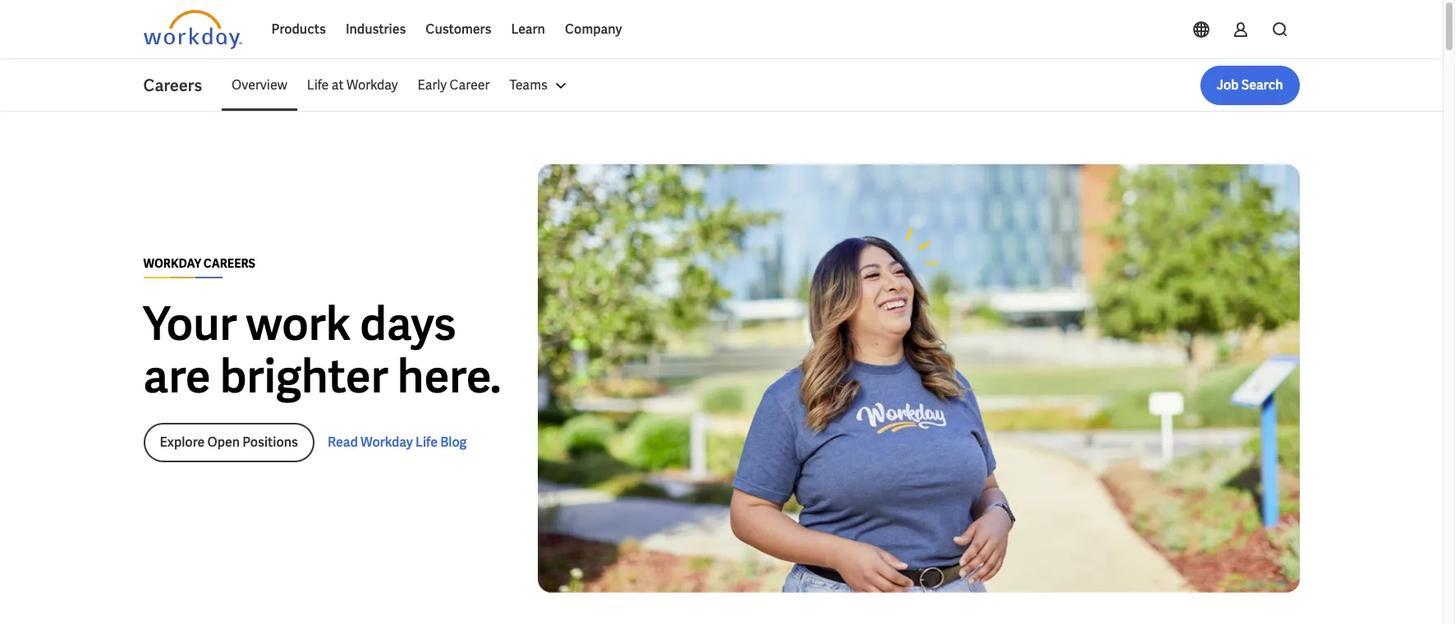 Task type: vqa. For each thing, say whether or not it's contained in the screenshot.
HERE.
yes



Task type: locate. For each thing, give the bounding box(es) containing it.
life
[[307, 76, 329, 94], [416, 434, 438, 451]]

workday up your
[[143, 256, 201, 271]]

customers button
[[416, 10, 501, 49]]

life at workday
[[307, 76, 398, 94]]

0 horizontal spatial life
[[307, 76, 329, 94]]

list
[[222, 66, 1300, 105]]

workday
[[347, 76, 398, 94], [143, 256, 201, 271], [361, 434, 413, 451]]

explore open positions link
[[143, 423, 315, 463]]

0 vertical spatial workday
[[347, 76, 398, 94]]

blog
[[440, 434, 467, 451]]

2 vertical spatial workday
[[361, 434, 413, 451]]

careers down go to the homepage image
[[143, 75, 202, 96]]

learn button
[[501, 10, 555, 49]]

menu
[[222, 66, 581, 105]]

work
[[246, 294, 351, 354]]

overview
[[232, 76, 287, 94]]

at
[[332, 76, 344, 94]]

workday right read at the left
[[361, 434, 413, 451]]

1 vertical spatial life
[[416, 434, 438, 451]]

search
[[1242, 76, 1283, 94]]

1 horizontal spatial careers
[[204, 256, 256, 271]]

workday right at
[[347, 76, 398, 94]]

positions
[[243, 434, 298, 451]]

go to the homepage image
[[143, 10, 242, 49]]

life at workday link
[[297, 66, 408, 105]]

life left blog
[[416, 434, 438, 451]]

company
[[565, 21, 622, 38]]

careers link
[[143, 74, 222, 97]]

0 horizontal spatial careers
[[143, 75, 202, 96]]

0 vertical spatial life
[[307, 76, 329, 94]]

your
[[143, 294, 237, 354]]

life left at
[[307, 76, 329, 94]]

brighter
[[220, 347, 388, 407]]

careers
[[143, 75, 202, 96], [204, 256, 256, 271]]

products
[[271, 21, 326, 38]]

open
[[207, 434, 240, 451]]

careers up your
[[204, 256, 256, 271]]

list containing overview
[[222, 66, 1300, 105]]

menu containing overview
[[222, 66, 581, 105]]



Task type: describe. For each thing, give the bounding box(es) containing it.
industries
[[346, 21, 406, 38]]

overview link
[[222, 66, 297, 105]]

early career link
[[408, 66, 500, 105]]

job search link
[[1201, 66, 1300, 105]]

1 vertical spatial careers
[[204, 256, 256, 271]]

your work days are brighter here.
[[143, 294, 501, 407]]

company button
[[555, 10, 632, 49]]

explore
[[160, 434, 205, 451]]

here.
[[397, 347, 501, 407]]

explore open positions
[[160, 434, 298, 451]]

industries button
[[336, 10, 416, 49]]

customers
[[426, 21, 491, 38]]

early
[[418, 76, 447, 94]]

career
[[450, 76, 490, 94]]

1 vertical spatial workday
[[143, 256, 201, 271]]

teams button
[[500, 66, 581, 105]]

teams
[[510, 76, 548, 94]]

0 vertical spatial careers
[[143, 75, 202, 96]]

products button
[[262, 10, 336, 49]]

learn
[[511, 21, 545, 38]]

read workday life blog link
[[328, 433, 467, 453]]

read workday life blog
[[328, 434, 467, 451]]

early career
[[418, 76, 490, 94]]

read
[[328, 434, 358, 451]]

job
[[1217, 76, 1239, 94]]

days
[[360, 294, 456, 354]]

workday careers
[[143, 256, 256, 271]]

1 horizontal spatial life
[[416, 434, 438, 451]]

image of a workmate wearing a workday branded shirt. image
[[538, 164, 1300, 593]]

job search
[[1217, 76, 1283, 94]]

are
[[143, 347, 211, 407]]



